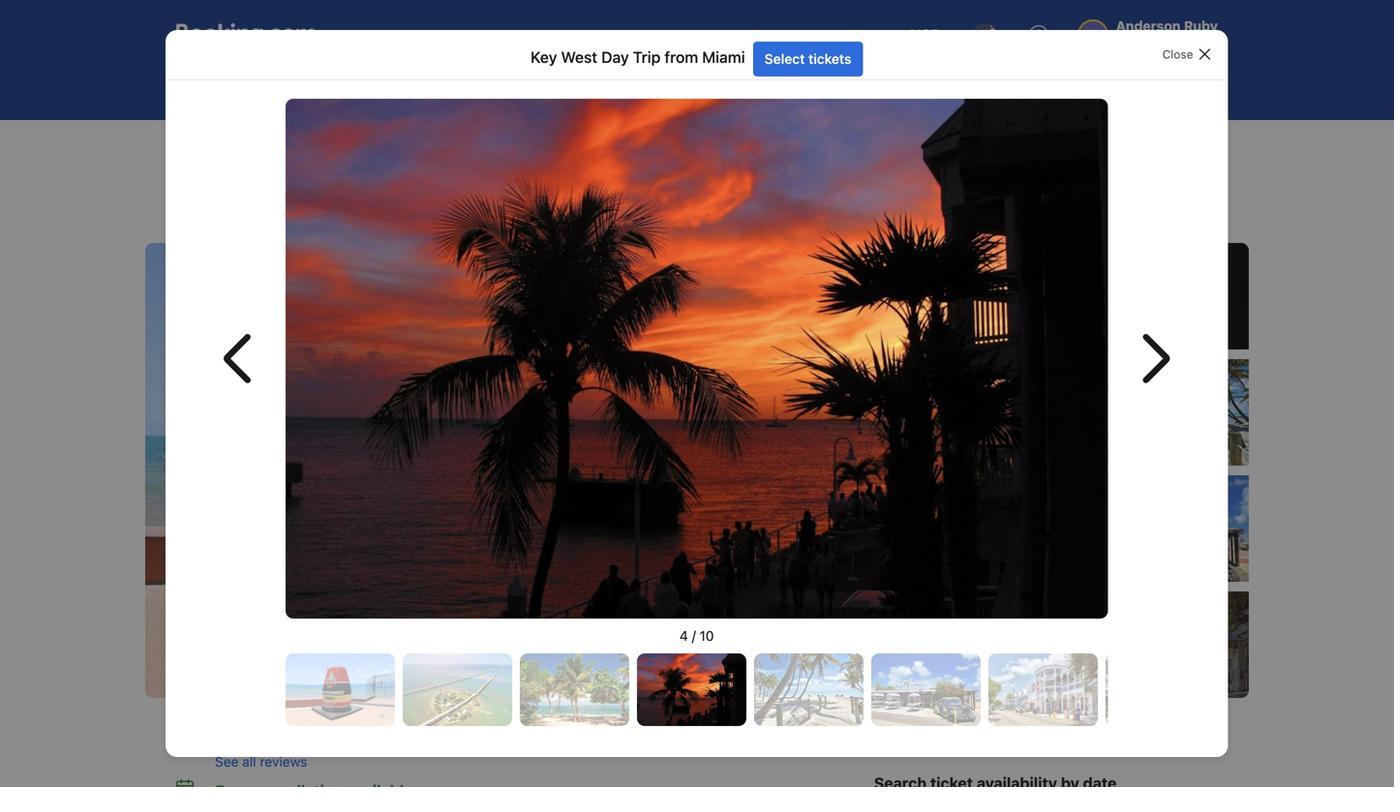 Task type: describe. For each thing, give the bounding box(es) containing it.
flight + hotel
[[408, 79, 492, 95]]

west up guided on the left of the page
[[225, 169, 281, 201]]

1 horizontal spatial trip
[[390, 138, 411, 151]]

trip inside 'dialog'
[[633, 48, 661, 67]]

key inside 'dialog'
[[531, 48, 557, 67]]

to
[[333, 207, 347, 225]]

0 horizontal spatial key west day trip from miami
[[311, 138, 475, 151]]

from inside key west day trip from miami a full-day guided tour to discover the island city of key west
[[385, 169, 438, 201]]

tour
[[300, 207, 329, 225]]

west down the flights at left top
[[335, 138, 362, 151]]

see all reviews
[[215, 754, 307, 770]]

1 vertical spatial attractions link
[[230, 136, 290, 153]]

rentals
[[581, 79, 624, 95]]

the
[[414, 207, 437, 225]]

hotel
[[459, 79, 492, 95]]

trip inside key west day trip from miami a full-day guided tour to discover the island city of key west
[[336, 169, 379, 201]]

city
[[486, 207, 512, 225]]

4 / 10
[[680, 628, 714, 644]]

miami inside key west day trip from miami a full-day guided tour to discover the island city of key west
[[444, 169, 515, 201]]

stays
[[204, 79, 239, 95]]

flight + hotel link
[[365, 66, 508, 108]]

key up full-
[[176, 169, 219, 201]]

west inside 'dialog'
[[561, 48, 598, 67]]

0 horizontal spatial attractions
[[230, 138, 290, 151]]

all
[[242, 754, 256, 770]]

key right of
[[534, 207, 560, 225]]

from inside key west day trip from miami 'dialog'
[[665, 48, 699, 67]]

1 vertical spatial day
[[365, 138, 386, 151]]

1 horizontal spatial attractions link
[[644, 66, 773, 108]]

airport taxis
[[820, 79, 897, 95]]

flights link
[[259, 66, 361, 108]]

1 vertical spatial from
[[414, 138, 439, 151]]

miami inside 'dialog'
[[703, 48, 745, 67]]

discover
[[351, 207, 410, 225]]

day inside key west day trip from miami a full-day guided tour to discover the island city of key west
[[287, 169, 331, 201]]

car
[[556, 79, 578, 95]]

1 horizontal spatial attractions
[[688, 79, 757, 95]]



Task type: vqa. For each thing, say whether or not it's contained in the screenshot.
breakdown
no



Task type: locate. For each thing, give the bounding box(es) containing it.
attractions
[[688, 79, 757, 95], [230, 138, 290, 151]]

attractions down select tickets 'button'
[[688, 79, 757, 95]]

select tickets button
[[753, 42, 863, 76]]

4
[[680, 628, 689, 644]]

tickets
[[809, 51, 852, 67]]

key west day trip from miami dialog
[[166, 30, 1229, 757]]

flight
[[408, 79, 443, 95]]

taxis
[[867, 79, 897, 95]]

booking.com image
[[176, 23, 316, 46]]

airport
[[820, 79, 864, 95]]

stays link
[[161, 66, 255, 108]]

0 vertical spatial day
[[602, 48, 629, 67]]

1 vertical spatial key west day trip from miami
[[311, 138, 475, 151]]

attractions link
[[644, 66, 773, 108], [230, 136, 290, 153]]

key
[[531, 48, 557, 67], [311, 138, 331, 151], [176, 169, 219, 201], [534, 207, 560, 225]]

key west day trip from miami up rentals
[[531, 48, 745, 67]]

1 vertical spatial miami
[[443, 138, 475, 151]]

island
[[441, 207, 482, 225]]

0 vertical spatial from
[[665, 48, 699, 67]]

car rentals
[[556, 79, 624, 95]]

2 vertical spatial day
[[287, 169, 331, 201]]

0 vertical spatial attractions
[[688, 79, 757, 95]]

1 vertical spatial trip
[[390, 138, 411, 151]]

reviews
[[260, 754, 307, 770]]

/
[[692, 628, 696, 644]]

2 horizontal spatial trip
[[633, 48, 661, 67]]

trip
[[633, 48, 661, 67], [390, 138, 411, 151], [336, 169, 379, 201]]

guided
[[248, 207, 296, 225]]

airport taxis link
[[777, 66, 913, 108]]

full-
[[190, 207, 219, 225]]

2 vertical spatial from
[[385, 169, 438, 201]]

of
[[516, 207, 530, 225]]

key west day trip from miami
[[531, 48, 745, 67], [311, 138, 475, 151]]

+
[[447, 79, 455, 95]]

1 vertical spatial attractions
[[230, 138, 290, 151]]

key up car in the left top of the page
[[531, 48, 557, 67]]

day
[[219, 207, 244, 225]]

0 vertical spatial miami
[[703, 48, 745, 67]]

0 vertical spatial key west day trip from miami
[[531, 48, 745, 67]]

a
[[176, 207, 186, 225]]

miami left select at the top right of page
[[703, 48, 745, 67]]

select tickets
[[765, 51, 852, 67]]

2 vertical spatial miami
[[444, 169, 515, 201]]

0 vertical spatial trip
[[633, 48, 661, 67]]

key west day trip from miami up key west day trip from miami a full-day guided tour to discover the island city of key west
[[311, 138, 475, 151]]

miami down +
[[443, 138, 475, 151]]

key west day trip from miami inside 'dialog'
[[531, 48, 745, 67]]

west up car rentals
[[561, 48, 598, 67]]

day
[[602, 48, 629, 67], [365, 138, 386, 151], [287, 169, 331, 201]]

2 horizontal spatial day
[[602, 48, 629, 67]]

2 vertical spatial trip
[[336, 169, 379, 201]]

see all reviews button
[[215, 752, 843, 772]]

1 horizontal spatial key west day trip from miami
[[531, 48, 745, 67]]

key down the flights at left top
[[311, 138, 331, 151]]

0 horizontal spatial trip
[[336, 169, 379, 201]]

miami
[[703, 48, 745, 67], [443, 138, 475, 151], [444, 169, 515, 201]]

day inside 'dialog'
[[602, 48, 629, 67]]

close
[[1163, 47, 1194, 61]]

0 horizontal spatial day
[[287, 169, 331, 201]]

day up tour
[[287, 169, 331, 201]]

0 vertical spatial attractions link
[[644, 66, 773, 108]]

west
[[561, 48, 598, 67], [335, 138, 362, 151], [225, 169, 281, 201], [564, 207, 599, 225]]

10
[[700, 628, 714, 644]]

car rentals link
[[512, 66, 640, 108]]

key west day trip from miami a full-day guided tour to discover the island city of key west
[[176, 169, 599, 225]]

flights
[[303, 79, 344, 95]]

from
[[665, 48, 699, 67], [414, 138, 439, 151], [385, 169, 438, 201]]

select
[[765, 51, 805, 67]]

0 horizontal spatial attractions link
[[230, 136, 290, 153]]

west right of
[[564, 207, 599, 225]]

miami up island
[[444, 169, 515, 201]]

see
[[215, 754, 239, 770]]

attractions down stays
[[230, 138, 290, 151]]

1 horizontal spatial day
[[365, 138, 386, 151]]

day up rentals
[[602, 48, 629, 67]]

day up key west day trip from miami a full-day guided tour to discover the island city of key west
[[365, 138, 386, 151]]



